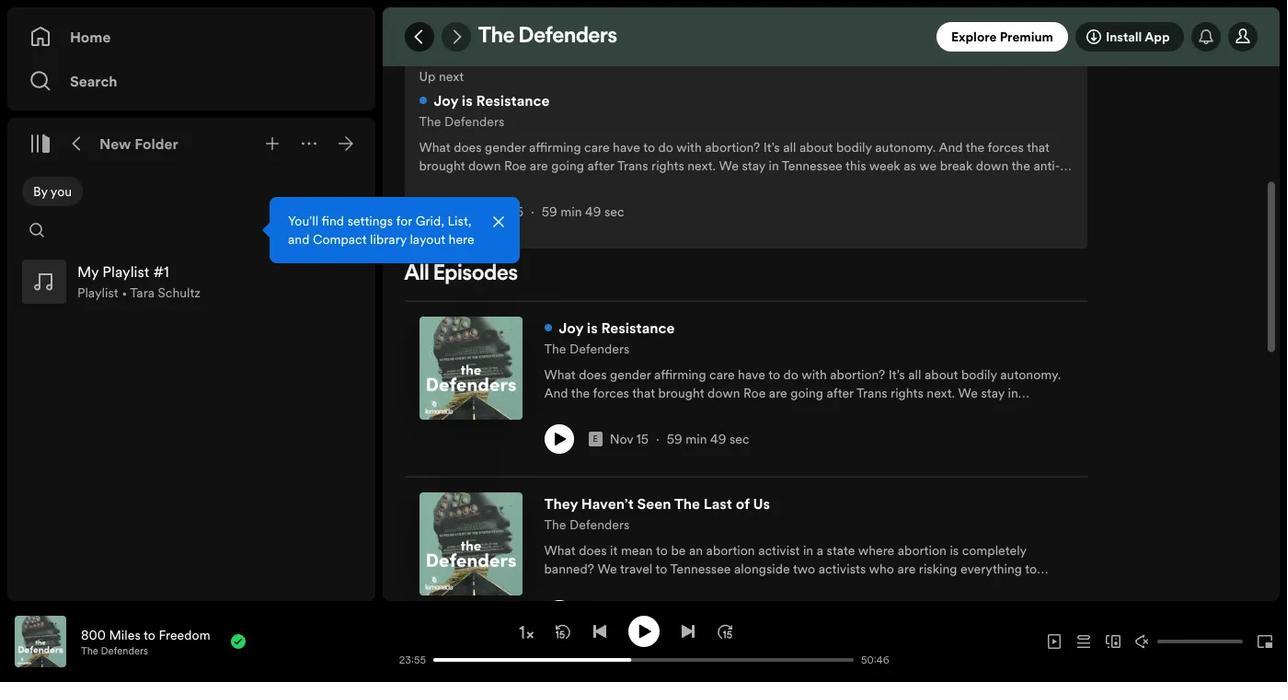 Task type: vqa. For each thing, say whether or not it's contained in the screenshot.
Nov 15 for EXPLICIT element related to the bottom 'Joy is Resistance' link
yes



Task type: locate. For each thing, give the bounding box(es) containing it.
1 vertical spatial e
[[593, 434, 598, 445]]

1 vertical spatial 15
[[637, 430, 649, 448]]

1 vertical spatial the defenders
[[419, 112, 505, 131]]

0 horizontal spatial 15
[[512, 203, 524, 221]]

the defenders link
[[419, 111, 505, 131], [544, 339, 630, 358], [544, 515, 630, 534], [81, 644, 148, 658]]

nov 15 right list,
[[485, 203, 524, 221]]

0 horizontal spatial min
[[561, 203, 582, 221]]

the down they at the left bottom of the page
[[544, 515, 567, 534]]

nov
[[485, 203, 508, 221], [610, 430, 634, 448]]

49
[[585, 203, 601, 221], [711, 430, 727, 448]]

1 horizontal spatial sec
[[730, 430, 750, 448]]

0 horizontal spatial is
[[462, 90, 473, 110]]

59 min 49 sec for the "explicit" element for new episode image
[[667, 430, 750, 448]]

15 for new episode icon the "explicit" element
[[512, 203, 524, 221]]

0 vertical spatial joy
[[434, 90, 458, 110]]

1 horizontal spatial nov
[[610, 430, 634, 448]]

of
[[736, 493, 750, 514]]

go forward image
[[449, 29, 463, 44]]

you'll find settings for grid, list, and compact library layout here dialog
[[270, 197, 520, 263]]

group
[[15, 252, 368, 311]]

next image
[[681, 624, 695, 638]]

1 horizontal spatial nov 15
[[610, 430, 649, 448]]

change speed image
[[517, 623, 535, 642]]

all episodes
[[405, 263, 518, 285]]

defenders inside they haven't seen the last of us the defenders
[[570, 515, 630, 534]]

explicit element for new episode image
[[589, 432, 603, 446]]

e up haven't
[[593, 434, 598, 445]]

joy is resistance right new episode image
[[559, 318, 675, 338]]

min for new episode icon the "explicit" element
[[561, 203, 582, 221]]

playlist
[[77, 284, 118, 302]]

e up here
[[468, 206, 473, 217]]

59 right list,
[[542, 203, 558, 221]]

59 for the "explicit" element for new episode image
[[667, 430, 683, 448]]

none search field inside main element
[[22, 215, 52, 245]]

install
[[1106, 28, 1143, 46]]

the defenders inside top bar and user menu element
[[478, 26, 617, 48]]

0 vertical spatial 59
[[542, 203, 558, 221]]

1 horizontal spatial 59 min 49 sec
[[667, 430, 750, 448]]

player controls element
[[211, 615, 898, 667]]

the
[[478, 26, 515, 48], [419, 112, 441, 131], [544, 340, 567, 358], [675, 493, 701, 514], [544, 515, 567, 534], [81, 644, 98, 658]]

joy is resistance down next
[[434, 90, 550, 110]]

1 vertical spatial 59
[[667, 430, 683, 448]]

nov for the "explicit" element for new episode image
[[610, 430, 634, 448]]

0 horizontal spatial nov
[[485, 203, 508, 221]]

1 horizontal spatial min
[[686, 430, 707, 448]]

nov for new episode icon the "explicit" element
[[485, 203, 508, 221]]

1 vertical spatial 49
[[711, 430, 727, 448]]

connect to a device image
[[1106, 634, 1121, 649]]

1 horizontal spatial 15
[[637, 430, 649, 448]]

1 vertical spatial joy is resistance link
[[544, 317, 675, 339]]

joy right new episode image
[[559, 318, 584, 338]]

resistance for new episode icon
[[476, 90, 550, 110]]

15 up seen
[[637, 430, 649, 448]]

new episode image
[[544, 324, 552, 331]]

sec
[[605, 203, 625, 221], [730, 430, 750, 448]]

joy is resistance
[[434, 90, 550, 110], [559, 318, 675, 338]]

resistance right new episode image
[[602, 318, 675, 338]]

new folder
[[99, 133, 178, 154]]

to
[[144, 625, 156, 644]]

explore premium
[[952, 28, 1054, 46]]

nov up haven't
[[610, 430, 634, 448]]

home link
[[29, 18, 353, 55]]

0 horizontal spatial explicit element
[[463, 204, 478, 219]]

0 vertical spatial joy is resistance
[[434, 90, 550, 110]]

new
[[99, 133, 131, 154]]

0 vertical spatial explicit element
[[463, 204, 478, 219]]

Recents, List view field
[[273, 215, 365, 245]]

1 vertical spatial nov
[[610, 430, 634, 448]]

last
[[704, 493, 733, 514]]

find
[[322, 212, 344, 230]]

0 horizontal spatial joy is resistance
[[434, 90, 550, 110]]

the inside top bar and user menu element
[[478, 26, 515, 48]]

the defenders
[[478, 26, 617, 48], [419, 112, 505, 131], [544, 340, 630, 358]]

library
[[370, 230, 407, 249]]

new episode image
[[419, 97, 427, 104]]

explore
[[952, 28, 997, 46]]

joy
[[434, 90, 458, 110], [559, 318, 584, 338]]

resistance
[[476, 90, 550, 110], [602, 318, 675, 338]]

now playing view image
[[43, 624, 58, 639]]

the defenders down new episode icon
[[419, 112, 505, 131]]

1 horizontal spatial resistance
[[602, 318, 675, 338]]

is down next
[[462, 90, 473, 110]]

0 horizontal spatial e
[[468, 206, 473, 217]]

0 vertical spatial joy is resistance link
[[419, 89, 550, 111]]

and
[[288, 230, 310, 249]]

0 vertical spatial 15
[[512, 203, 524, 221]]

0 vertical spatial e
[[468, 206, 473, 217]]

the left miles
[[81, 644, 98, 658]]

59 up they haven't seen the last of us link on the bottom of page
[[667, 430, 683, 448]]

0 horizontal spatial sec
[[605, 203, 625, 221]]

0 vertical spatial the defenders
[[478, 26, 617, 48]]

0 horizontal spatial joy
[[434, 90, 458, 110]]

800
[[81, 625, 106, 644]]

1 vertical spatial resistance
[[602, 318, 675, 338]]

list,
[[448, 212, 472, 230]]

us
[[753, 493, 770, 514]]

0 horizontal spatial resistance
[[476, 90, 550, 110]]

0 vertical spatial nov 15
[[485, 203, 524, 221]]

up
[[419, 67, 436, 86]]

joy is resistance link for new episode icon the "explicit" element
[[419, 89, 550, 111]]

0 horizontal spatial nov 15
[[485, 203, 524, 221]]

they haven't seen the last of us the defenders
[[544, 493, 770, 534]]

1 horizontal spatial e
[[593, 434, 598, 445]]

compact
[[313, 230, 367, 249]]

seen
[[637, 493, 672, 514]]

group inside main element
[[15, 252, 368, 311]]

1 vertical spatial explicit element
[[589, 432, 603, 446]]

0 vertical spatial 59 min 49 sec
[[542, 203, 625, 221]]

1 horizontal spatial explicit element
[[589, 432, 603, 446]]

society link
[[405, 1, 470, 38]]

explicit element up haven't
[[589, 432, 603, 446]]

0 horizontal spatial 49
[[585, 203, 601, 221]]

0 vertical spatial resistance
[[476, 90, 550, 110]]

resistance right new episode icon
[[476, 90, 550, 110]]

search in your library image
[[29, 223, 44, 237]]

tara
[[130, 284, 155, 302]]

group containing playlist
[[15, 252, 368, 311]]

min for the "explicit" element for new episode image
[[686, 430, 707, 448]]

0 vertical spatial nov
[[485, 203, 508, 221]]

the defenders down new episode image
[[544, 340, 630, 358]]

0 vertical spatial 49
[[585, 203, 601, 221]]

search link
[[29, 63, 353, 99]]

59
[[542, 203, 558, 221], [667, 430, 683, 448]]

1 vertical spatial 59 min 49 sec
[[667, 430, 750, 448]]

explicit element for new episode icon
[[463, 204, 478, 219]]

joy is resistance image
[[419, 317, 522, 420]]

nov 15 up haven't
[[610, 430, 649, 448]]

the right the "go forward" image
[[478, 26, 515, 48]]

the defenders link inside footer
[[81, 644, 148, 658]]

1 horizontal spatial is
[[587, 318, 598, 338]]

2 vertical spatial the defenders
[[544, 340, 630, 358]]

1 vertical spatial nov 15
[[610, 430, 649, 448]]

800 miles to freedom the defenders
[[81, 625, 210, 658]]

they
[[544, 493, 578, 514]]

0 vertical spatial is
[[462, 90, 473, 110]]

schultz
[[158, 284, 201, 302]]

the down new episode icon
[[419, 112, 441, 131]]

0 horizontal spatial 59
[[542, 203, 558, 221]]

15 right list,
[[512, 203, 524, 221]]

joy is resistance link
[[419, 89, 550, 111], [544, 317, 675, 339]]

1 vertical spatial joy is resistance
[[559, 318, 675, 338]]

0 vertical spatial min
[[561, 203, 582, 221]]

1 horizontal spatial 59
[[667, 430, 683, 448]]

1 horizontal spatial joy is resistance
[[559, 318, 675, 338]]

None search field
[[22, 215, 52, 245]]

1 vertical spatial joy
[[559, 318, 584, 338]]

nov right list,
[[485, 203, 508, 221]]

1 horizontal spatial 49
[[711, 430, 727, 448]]

59 min 49 sec for new episode icon the "explicit" element
[[542, 203, 625, 221]]

1 vertical spatial min
[[686, 430, 707, 448]]

sec for new episode icon the "explicit" element
[[605, 203, 625, 221]]

1 horizontal spatial joy
[[559, 318, 584, 338]]

joy right new episode icon
[[434, 90, 458, 110]]

the defenders right the "go forward" image
[[478, 26, 617, 48]]

joy is resistance link for the "explicit" element for new episode image
[[544, 317, 675, 339]]

next
[[439, 67, 464, 86]]

search
[[70, 71, 118, 91]]

1 vertical spatial sec
[[730, 430, 750, 448]]

defenders
[[519, 26, 617, 48], [445, 112, 505, 131], [570, 340, 630, 358], [570, 515, 630, 534], [101, 644, 148, 658]]

49 for the "explicit" element for new episode image
[[711, 430, 727, 448]]

is for new episode icon
[[462, 90, 473, 110]]

0 horizontal spatial 59 min 49 sec
[[542, 203, 625, 221]]

explicit element up here
[[463, 204, 478, 219]]

is right new episode image
[[587, 318, 598, 338]]

nov 15
[[485, 203, 524, 221], [610, 430, 649, 448]]

0 vertical spatial sec
[[605, 203, 625, 221]]

59 min 49 sec
[[542, 203, 625, 221], [667, 430, 750, 448]]

skip back 15 seconds image
[[556, 624, 570, 638]]

home
[[70, 27, 111, 47]]

layout
[[410, 230, 446, 249]]

the left last
[[675, 493, 701, 514]]

1 vertical spatial is
[[587, 318, 598, 338]]

the defenders for new episode icon the "explicit" element 'joy is resistance' link
[[419, 112, 505, 131]]

is
[[462, 90, 473, 110], [587, 318, 598, 338]]

15
[[512, 203, 524, 221], [637, 430, 649, 448]]

e
[[468, 206, 473, 217], [593, 434, 598, 445]]

new folder button
[[96, 129, 182, 158]]

min
[[561, 203, 582, 221], [686, 430, 707, 448]]

explicit element
[[463, 204, 478, 219], [589, 432, 603, 446]]



Task type: describe. For each thing, give the bounding box(es) containing it.
defenders inside top bar and user menu element
[[519, 26, 617, 48]]

is for new episode image
[[587, 318, 598, 338]]

main element
[[7, 7, 520, 601]]

install app
[[1106, 28, 1170, 46]]

they haven't seen the last of us link
[[544, 492, 770, 515]]

nov 15 for new episode icon the "explicit" element
[[485, 203, 524, 221]]

haven't
[[582, 493, 634, 514]]

premium
[[1000, 28, 1054, 46]]

50:46
[[862, 653, 890, 667]]

society
[[416, 6, 459, 25]]

grid,
[[416, 212, 445, 230]]

folder
[[135, 133, 178, 154]]

resistance for new episode image
[[602, 318, 675, 338]]

you
[[50, 182, 72, 201]]

e for new episode icon the "explicit" element
[[468, 206, 473, 217]]

nov 15 for the "explicit" element for new episode image
[[610, 430, 649, 448]]

By you checkbox
[[22, 177, 83, 206]]

install app link
[[1076, 22, 1185, 52]]

Society checkbox
[[405, 1, 470, 30]]

joy for new episode image
[[559, 318, 584, 338]]

for
[[396, 212, 413, 230]]

23:55
[[399, 653, 426, 667]]

freedom
[[159, 625, 210, 644]]

you'll
[[288, 212, 319, 230]]

sec for the "explicit" element for new episode image
[[730, 430, 750, 448]]

playlist • tara schultz
[[77, 284, 201, 302]]

previous image
[[592, 624, 607, 638]]

now playing: 800 miles to freedom by the defenders footer
[[15, 616, 389, 667]]

recents
[[288, 221, 334, 239]]

volume off image
[[1136, 634, 1151, 649]]

go back image
[[412, 29, 427, 44]]

top bar and user menu element
[[383, 7, 1280, 66]]

all
[[405, 263, 429, 285]]

by you
[[33, 182, 72, 201]]

59 for new episode icon the "explicit" element
[[542, 203, 558, 221]]

the inside 800 miles to freedom the defenders
[[81, 644, 98, 658]]

the down new episode image
[[544, 340, 567, 358]]

the defenders for 'joy is resistance' link related to the "explicit" element for new episode image
[[544, 340, 630, 358]]

episodes
[[434, 263, 518, 285]]

up next
[[419, 67, 464, 86]]

e for the "explicit" element for new episode image
[[593, 434, 598, 445]]

800 miles to freedom link
[[81, 625, 210, 644]]

miles
[[109, 625, 141, 644]]

settings
[[348, 212, 393, 230]]

•
[[122, 284, 127, 302]]

joy for new episode icon
[[434, 90, 458, 110]]

you'll find settings for grid, list, and compact library layout here
[[288, 212, 475, 249]]

app
[[1145, 28, 1170, 46]]

here
[[449, 230, 475, 249]]

defenders inside 800 miles to freedom the defenders
[[101, 644, 148, 658]]

by
[[33, 182, 48, 201]]

49 for new episode icon the "explicit" element
[[585, 203, 601, 221]]

15 for the "explicit" element for new episode image
[[637, 430, 649, 448]]

joy is resistance for new episode icon
[[434, 90, 550, 110]]

explore premium button
[[937, 22, 1069, 52]]

they haven't seen the last of us image
[[419, 492, 522, 596]]

what's new image
[[1200, 29, 1215, 44]]

joy is resistance for new episode image
[[559, 318, 675, 338]]

skip forward 15 seconds image
[[718, 624, 732, 638]]

play image
[[636, 623, 652, 639]]



